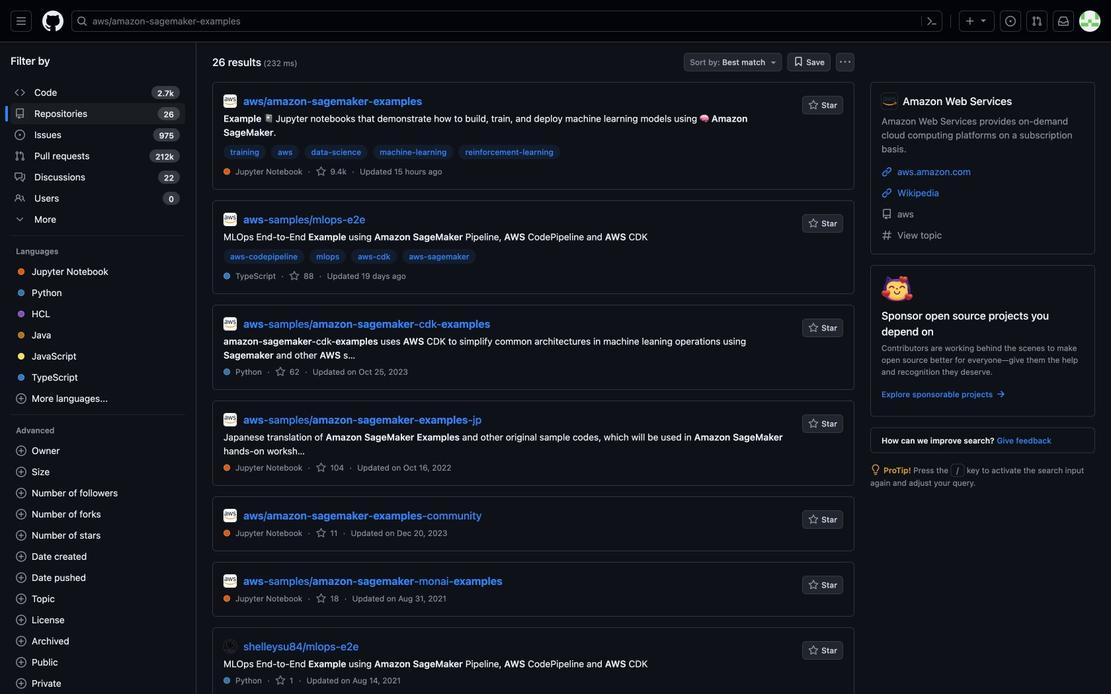 Task type: vqa. For each thing, say whether or not it's contained in the screenshot.
JUPYTER NOTEBOOK LANGUAGE element
yes



Task type: locate. For each thing, give the bounding box(es) containing it.
git pull request image
[[1032, 16, 1043, 26]]

1 jupyter notebook language element from the top
[[235, 166, 303, 178]]

triangle down image
[[978, 15, 989, 25]]

0 vertical spatial python language element
[[235, 366, 262, 378]]

package icon image
[[882, 277, 913, 302]]

3 plus circle image from the top
[[16, 509, 26, 520]]

region
[[0, 42, 196, 695]]

sc 9kayk9 0 image
[[15, 130, 25, 140], [15, 151, 25, 161], [316, 166, 326, 177], [15, 193, 25, 204], [15, 214, 25, 225], [316, 463, 326, 473], [871, 465, 881, 475], [316, 528, 326, 539], [275, 676, 286, 686]]

4 plus circle image from the top
[[16, 552, 26, 562]]

3 plus circle image from the top
[[16, 531, 26, 541]]

6 plus circle image from the top
[[16, 615, 26, 626]]

jupyter notebook language element
[[235, 166, 303, 178], [235, 462, 303, 474], [235, 528, 303, 539], [235, 593, 303, 605]]

python language element
[[235, 366, 262, 378], [235, 675, 262, 687]]

command palette image
[[927, 16, 937, 26]]

3 jupyter notebook language element from the top
[[235, 528, 303, 539]]

1 vertical spatial python language element
[[235, 675, 262, 687]]

2 plus circle image from the top
[[16, 446, 26, 456]]

1 plus circle image from the top
[[16, 394, 26, 404]]

repo image
[[882, 209, 892, 220]]

sc 9kayk9 0 image
[[793, 56, 804, 67], [15, 87, 25, 98], [15, 108, 25, 119], [15, 172, 25, 183], [289, 271, 300, 281], [275, 367, 286, 377], [996, 389, 1006, 400], [316, 594, 326, 604]]

1 plus circle image from the top
[[16, 467, 26, 478]]

draggable pane splitter slider
[[194, 42, 198, 695]]

issue opened image
[[1005, 16, 1016, 26]]

plus circle image
[[16, 467, 26, 478], [16, 488, 26, 499], [16, 531, 26, 541], [16, 594, 26, 605], [16, 658, 26, 668], [16, 679, 26, 689]]

homepage image
[[42, 11, 64, 32]]

plus circle image
[[16, 394, 26, 404], [16, 446, 26, 456], [16, 509, 26, 520], [16, 552, 26, 562], [16, 573, 26, 583], [16, 615, 26, 626], [16, 636, 26, 647]]



Task type: describe. For each thing, give the bounding box(es) containing it.
5 plus circle image from the top
[[16, 573, 26, 583]]

open column options image
[[840, 57, 851, 67]]

typescript language element
[[235, 270, 276, 282]]

aws image
[[882, 93, 898, 109]]

2 python language element from the top
[[235, 675, 262, 687]]

link image
[[882, 167, 892, 177]]

link image
[[882, 188, 892, 198]]

2 jupyter notebook language element from the top
[[235, 462, 303, 474]]

6 plus circle image from the top
[[16, 679, 26, 689]]

2 plus circle image from the top
[[16, 488, 26, 499]]

7 plus circle image from the top
[[16, 636, 26, 647]]

hash image
[[882, 230, 892, 241]]

4 plus circle image from the top
[[16, 594, 26, 605]]

1 python language element from the top
[[235, 366, 262, 378]]

5 plus circle image from the top
[[16, 658, 26, 668]]

4 jupyter notebook language element from the top
[[235, 593, 303, 605]]

plus image
[[965, 16, 976, 26]]

notifications image
[[1058, 16, 1069, 26]]



